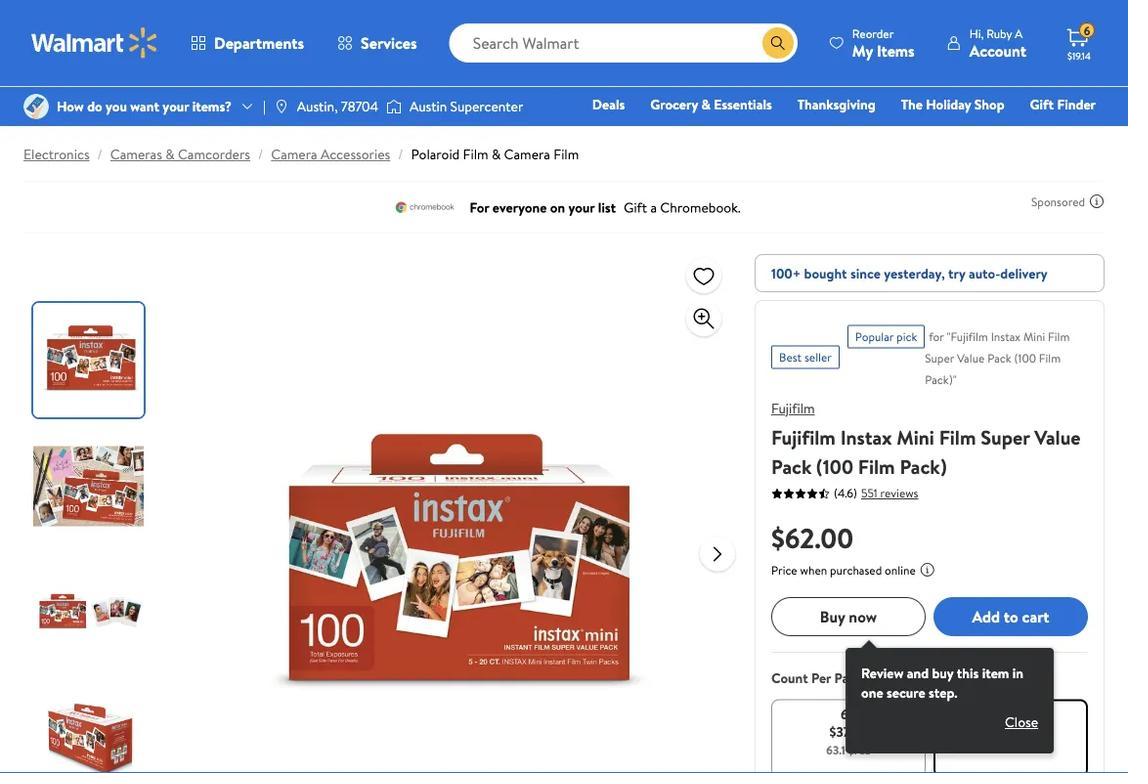 Task type: locate. For each thing, give the bounding box(es) containing it.
buy
[[932, 664, 954, 683]]

super
[[925, 350, 954, 367], [981, 423, 1030, 451]]

& down supercenter
[[492, 145, 501, 164]]

100 inside 100 $62.00
[[1000, 705, 1022, 724]]

super up pack)"
[[925, 350, 954, 367]]

value
[[957, 350, 985, 367], [1035, 423, 1081, 451]]

1 horizontal spatial  image
[[386, 97, 402, 116]]

1 vertical spatial pack
[[772, 453, 812, 480]]

1 horizontal spatial mini
[[1024, 329, 1045, 345]]

review
[[862, 664, 904, 683]]

electronics down 'deals' link
[[568, 122, 635, 141]]

2 / from the left
[[258, 145, 263, 164]]

0 horizontal spatial instax
[[841, 423, 892, 451]]

buy
[[820, 606, 845, 628]]

1 vertical spatial super
[[981, 423, 1030, 451]]

pack inside popular pick for "fujifilm instax mini film super value pack (100 film pack)"
[[988, 350, 1012, 367]]

hi, ruby a account
[[970, 25, 1027, 61]]

pack
[[988, 350, 1012, 367], [772, 453, 812, 480], [835, 669, 863, 688]]

1 horizontal spatial camera
[[504, 145, 550, 164]]

cameras & camcorders link
[[110, 145, 250, 164]]

pack down "fujifilm
[[988, 350, 1012, 367]]

fujifilm instax mini film super value pack (100 film pack) - image 2 of 7 image
[[33, 429, 148, 544]]

1 horizontal spatial /
[[258, 145, 263, 164]]

services button
[[321, 20, 434, 66]]

& right cameras
[[165, 145, 175, 164]]

1 horizontal spatial 100
[[1000, 705, 1022, 724]]

0 vertical spatial electronics
[[568, 122, 635, 141]]

100+
[[772, 264, 801, 283]]

pack right per
[[835, 669, 863, 688]]

electronics inside gift finder electronics
[[568, 122, 635, 141]]

registry link
[[862, 121, 930, 142]]

0 horizontal spatial 100
[[871, 669, 892, 688]]

60
[[841, 705, 857, 724]]

0 horizontal spatial shop
[[683, 122, 713, 141]]

step.
[[929, 683, 958, 703]]

mini up pack)
[[897, 423, 935, 451]]

1 horizontal spatial electronics link
[[560, 121, 644, 142]]

0 horizontal spatial super
[[925, 350, 954, 367]]

gift
[[1030, 95, 1054, 114]]

cart
[[1022, 606, 1050, 628]]

holiday
[[926, 95, 971, 114]]

2 vertical spatial pack
[[835, 669, 863, 688]]

1 vertical spatial shop
[[683, 122, 713, 141]]

finder
[[1057, 95, 1096, 114]]

one debit link
[[937, 121, 1021, 142]]

since
[[851, 264, 881, 283]]

fujifilm down fujifilm link
[[772, 423, 836, 451]]

2 horizontal spatial /
[[398, 145, 403, 164]]

1 horizontal spatial &
[[492, 145, 501, 164]]

my
[[853, 40, 873, 61]]

1 vertical spatial value
[[1035, 423, 1081, 451]]

online
[[885, 562, 916, 579]]

6
[[1084, 22, 1091, 39]]

1 horizontal spatial electronics
[[568, 122, 635, 141]]

electronics link down the how
[[23, 145, 90, 164]]

Search search field
[[449, 23, 798, 63]]

camera accessories link
[[271, 145, 390, 164]]

0 horizontal spatial mini
[[897, 423, 935, 451]]

fujifilm link
[[772, 399, 815, 418]]

electronics link
[[560, 121, 644, 142], [23, 145, 90, 164]]

camera down supercenter
[[504, 145, 550, 164]]

value inside fujifilm fujifilm instax mini film super value pack (100 film pack)
[[1035, 423, 1081, 451]]

1 vertical spatial mini
[[897, 423, 935, 451]]

1 camera from the left
[[271, 145, 317, 164]]

account
[[970, 40, 1027, 61]]

camera down the austin,
[[271, 145, 317, 164]]

hi,
[[970, 25, 984, 42]]

1 vertical spatial 100
[[1000, 705, 1022, 724]]

items
[[877, 40, 915, 61]]

1 horizontal spatial value
[[1035, 423, 1081, 451]]

instax up 551
[[841, 423, 892, 451]]

ad disclaimer and feedback for skylinedisplayad image
[[1089, 194, 1105, 209]]

$37.88
[[830, 722, 868, 741]]

 image right |
[[274, 99, 289, 114]]

per
[[812, 669, 831, 688]]

best
[[779, 349, 802, 366]]

1 horizontal spatial shop
[[975, 95, 1005, 114]]

100 right :
[[871, 669, 892, 688]]

walmart+
[[1038, 122, 1096, 141]]

thanksgiving link
[[789, 94, 885, 115]]

to
[[1004, 606, 1019, 628]]

1 horizontal spatial (100
[[1014, 350, 1036, 367]]

shop right toy
[[683, 122, 713, 141]]

film
[[463, 145, 489, 164], [554, 145, 579, 164], [1048, 329, 1070, 345], [1039, 350, 1061, 367], [939, 423, 976, 451], [858, 453, 895, 480]]

/ left cameras
[[97, 145, 103, 164]]

1 vertical spatial electronics
[[23, 145, 90, 164]]

instax right "fujifilm
[[991, 329, 1021, 345]]

0 vertical spatial instax
[[991, 329, 1021, 345]]

0 vertical spatial (100
[[1014, 350, 1036, 367]]

one debit
[[946, 122, 1012, 141]]

0 vertical spatial mini
[[1024, 329, 1045, 345]]

0 vertical spatial super
[[925, 350, 954, 367]]

items?
[[192, 97, 232, 116]]

0 horizontal spatial &
[[165, 145, 175, 164]]

mini down delivery
[[1024, 329, 1045, 345]]

0 vertical spatial fujifilm
[[772, 399, 815, 418]]

electronics down the how
[[23, 145, 90, 164]]

2 horizontal spatial &
[[702, 95, 711, 114]]

0 horizontal spatial camera
[[271, 145, 317, 164]]

0 vertical spatial shop
[[975, 95, 1005, 114]]

&
[[702, 95, 711, 114], [165, 145, 175, 164], [492, 145, 501, 164]]

super down popular pick for "fujifilm instax mini film super value pack (100 film pack)" on the right of the page
[[981, 423, 1030, 451]]

add to favorites list, fujifilm instax mini film super value pack (100 film pack) image
[[692, 264, 716, 288]]

0 horizontal spatial $62.00
[[772, 519, 854, 557]]

your
[[163, 97, 189, 116]]

1 vertical spatial electronics link
[[23, 145, 90, 164]]

0 vertical spatial $62.00
[[772, 519, 854, 557]]

1 horizontal spatial $62.00
[[991, 726, 1032, 745]]

 image for austin, 78704
[[274, 99, 289, 114]]

/ right camcorders
[[258, 145, 263, 164]]

do
[[87, 97, 102, 116]]

0 horizontal spatial /
[[97, 145, 103, 164]]

0 horizontal spatial (100
[[817, 453, 854, 480]]

1 vertical spatial (100
[[817, 453, 854, 480]]

add to cart button
[[934, 597, 1088, 637]]

value inside popular pick for "fujifilm instax mini film super value pack (100 film pack)"
[[957, 350, 985, 367]]

1 horizontal spatial super
[[981, 423, 1030, 451]]

 image
[[386, 97, 402, 116], [274, 99, 289, 114]]

$62.00 down in
[[991, 726, 1032, 745]]

(100
[[1014, 350, 1036, 367], [817, 453, 854, 480]]

 image
[[23, 94, 49, 119]]

63.1
[[827, 742, 845, 758]]

essentials
[[714, 95, 772, 114]]

mini
[[1024, 329, 1045, 345], [897, 423, 935, 451]]

1 horizontal spatial instax
[[991, 329, 1021, 345]]

Walmart Site-Wide search field
[[449, 23, 798, 63]]

1 vertical spatial fujifilm
[[772, 423, 836, 451]]

(100 inside fujifilm fujifilm instax mini film super value pack (100 film pack)
[[817, 453, 854, 480]]

& right grocery
[[702, 95, 711, 114]]

1 horizontal spatial pack
[[835, 669, 863, 688]]

instax
[[991, 329, 1021, 345], [841, 423, 892, 451]]

0 vertical spatial pack
[[988, 350, 1012, 367]]

 image right 78704
[[386, 97, 402, 116]]

0 horizontal spatial pack
[[772, 453, 812, 480]]

departments
[[214, 32, 304, 54]]

1 vertical spatial instax
[[841, 423, 892, 451]]

0 horizontal spatial electronics link
[[23, 145, 90, 164]]

100 down in
[[1000, 705, 1022, 724]]

2 horizontal spatial pack
[[988, 350, 1012, 367]]

shop up debit
[[975, 95, 1005, 114]]

100 $62.00
[[991, 705, 1032, 745]]

camcorders
[[178, 145, 250, 164]]

camera
[[271, 145, 317, 164], [504, 145, 550, 164]]

how do you want your items?
[[57, 97, 232, 116]]

seller
[[805, 349, 832, 366]]

want
[[130, 97, 159, 116]]

0 vertical spatial value
[[957, 350, 985, 367]]

"fujifilm
[[947, 329, 988, 345]]

you
[[106, 97, 127, 116]]

/
[[97, 145, 103, 164], [258, 145, 263, 164], [398, 145, 403, 164]]

1 / from the left
[[97, 145, 103, 164]]

0 horizontal spatial value
[[957, 350, 985, 367]]

(4.6)
[[834, 485, 857, 502]]

$62.00 up when
[[772, 519, 854, 557]]

/ left polaroid
[[398, 145, 403, 164]]

1 vertical spatial $62.00
[[991, 726, 1032, 745]]

(100 down delivery
[[1014, 350, 1036, 367]]

super inside fujifilm fujifilm instax mini film super value pack (100 film pack)
[[981, 423, 1030, 451]]

(100 up the (4.6)
[[817, 453, 854, 480]]

supercenter
[[450, 97, 523, 116]]

0 horizontal spatial  image
[[274, 99, 289, 114]]

fujifilm down best
[[772, 399, 815, 418]]

fujifilm instax mini film super value pack (100 film pack) image
[[236, 254, 677, 773]]

pack down fujifilm link
[[772, 453, 812, 480]]

reorder
[[853, 25, 894, 42]]

electronics link down 'deals' link
[[560, 121, 644, 142]]

 image for austin supercenter
[[386, 97, 402, 116]]

fujifilm instax mini film super value pack (100 film pack) - image 3 of 7 image
[[33, 555, 148, 670]]



Task type: vqa. For each thing, say whether or not it's contained in the screenshot.
 icon
yes



Task type: describe. For each thing, give the bounding box(es) containing it.
fashion
[[800, 122, 846, 141]]

0 vertical spatial 100
[[871, 669, 892, 688]]

one
[[862, 683, 884, 703]]

fujifilm fujifilm instax mini film super value pack (100 film pack)
[[772, 399, 1081, 480]]

austin supercenter
[[410, 97, 523, 116]]

instax inside popular pick for "fujifilm instax mini film super value pack (100 film pack)"
[[991, 329, 1021, 345]]

zoom image modal image
[[692, 307, 716, 331]]

price when purchased online
[[772, 562, 916, 579]]

next media item image
[[706, 542, 729, 566]]

search icon image
[[770, 35, 786, 51]]

walmart image
[[31, 27, 158, 59]]

2 fujifilm from the top
[[772, 423, 836, 451]]

buy now
[[820, 606, 877, 628]]

deals
[[592, 95, 625, 114]]

toy shop link
[[651, 121, 722, 142]]

gift finder link
[[1021, 94, 1105, 115]]

super inside popular pick for "fujifilm instax mini film super value pack (100 film pack)"
[[925, 350, 954, 367]]

in
[[1013, 664, 1024, 683]]

home
[[739, 122, 775, 141]]

grocery
[[651, 95, 698, 114]]

purchased
[[830, 562, 882, 579]]

popular
[[855, 329, 894, 345]]

1 fujifilm from the top
[[772, 399, 815, 418]]

fashion link
[[791, 121, 854, 142]]

close
[[1005, 713, 1039, 732]]

austin
[[410, 97, 447, 116]]

2 camera from the left
[[504, 145, 550, 164]]

debit
[[979, 122, 1012, 141]]

when
[[800, 562, 827, 579]]

pack inside fujifilm fujifilm instax mini film super value pack (100 film pack)
[[772, 453, 812, 480]]

austin,
[[297, 97, 338, 116]]

bought
[[804, 264, 847, 283]]

toy shop
[[660, 122, 713, 141]]

instax inside fujifilm fujifilm instax mini film super value pack (100 film pack)
[[841, 423, 892, 451]]

fujifilm instax mini film super value pack (100 film pack) - image 1 of 7 image
[[33, 303, 148, 418]]

count per pack list
[[768, 696, 1092, 773]]

and
[[907, 664, 929, 683]]

deals link
[[584, 94, 634, 115]]

gift finder electronics
[[568, 95, 1096, 141]]

buy now button
[[772, 597, 926, 637]]

this
[[957, 664, 979, 683]]

551
[[861, 485, 878, 502]]

mini inside fujifilm fujifilm instax mini film super value pack (100 film pack)
[[897, 423, 935, 451]]

one
[[946, 122, 976, 141]]

|
[[263, 97, 266, 116]]

popular pick for "fujifilm instax mini film super value pack (100 film pack)"
[[855, 329, 1070, 388]]

cameras
[[110, 145, 162, 164]]

review and buy this item in one secure step.
[[862, 664, 1024, 703]]

fujifilm instax mini film super value pack (100 film pack) - image 4 of 7 image
[[33, 682, 148, 773]]

3 / from the left
[[398, 145, 403, 164]]

how
[[57, 97, 84, 116]]

pack)
[[900, 453, 947, 480]]

100+ bought since yesterday, try auto-delivery
[[772, 264, 1048, 283]]

best seller
[[779, 349, 832, 366]]

mini inside popular pick for "fujifilm instax mini film super value pack (100 film pack)"
[[1024, 329, 1045, 345]]

60 $37.88 63.1 ¢/ea
[[827, 705, 871, 758]]

austin, 78704
[[297, 97, 378, 116]]

item
[[982, 664, 1010, 683]]

count per pack : 100
[[772, 669, 892, 688]]

count
[[772, 669, 808, 688]]

delivery
[[1001, 264, 1048, 283]]

0 vertical spatial electronics link
[[560, 121, 644, 142]]

for
[[929, 329, 944, 345]]

ruby
[[987, 25, 1012, 42]]

0 horizontal spatial electronics
[[23, 145, 90, 164]]

thanksgiving
[[798, 95, 876, 114]]

a
[[1015, 25, 1023, 42]]

try
[[949, 264, 966, 283]]

close button
[[990, 707, 1054, 738]]

grocery & essentials link
[[642, 94, 781, 115]]

551 reviews link
[[857, 485, 919, 502]]

toy
[[660, 122, 680, 141]]

accessories
[[321, 145, 390, 164]]

$62.00 inside the count per pack "list"
[[991, 726, 1032, 745]]

¢/ea
[[848, 742, 871, 758]]

polaroid
[[411, 145, 460, 164]]

legal information image
[[920, 562, 935, 578]]

78704
[[341, 97, 378, 116]]

services
[[361, 32, 417, 54]]

add to cart
[[972, 606, 1050, 628]]

add
[[972, 606, 1000, 628]]

now
[[849, 606, 877, 628]]

the holiday shop
[[901, 95, 1005, 114]]

polaroid film & camera film link
[[411, 145, 579, 164]]

secure
[[887, 683, 926, 703]]

(100 inside popular pick for "fujifilm instax mini film super value pack (100 film pack)"
[[1014, 350, 1036, 367]]

walmart+ link
[[1029, 121, 1105, 142]]

pick
[[897, 329, 917, 345]]

price
[[772, 562, 798, 579]]

the
[[901, 95, 923, 114]]



